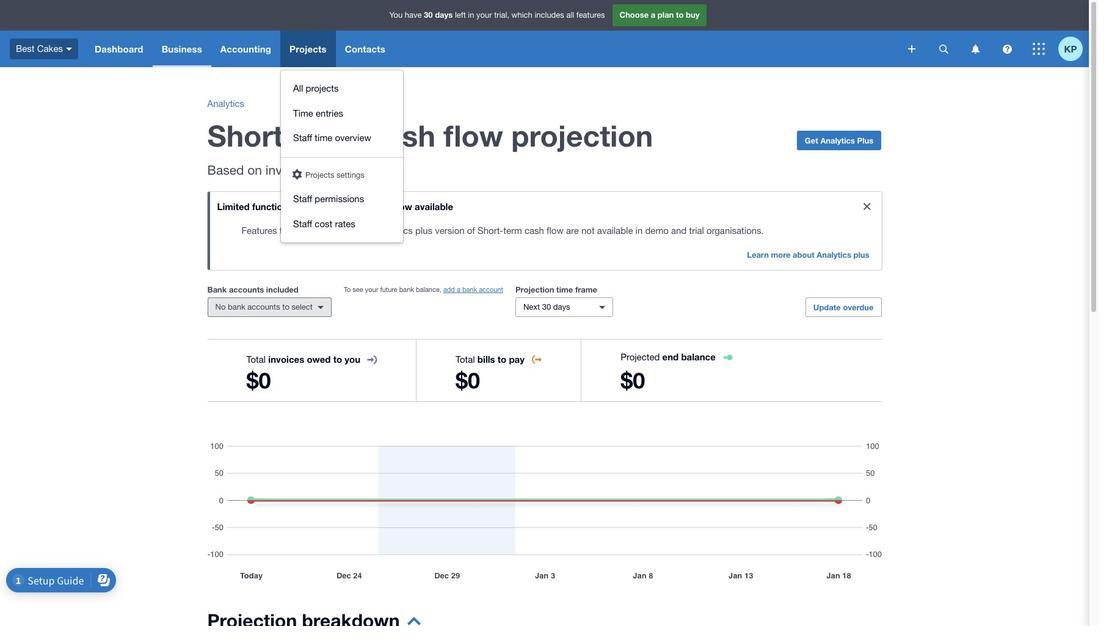 Task type: vqa. For each thing, say whether or not it's contained in the screenshot.
"to see your future bank balance, add a bank account"
yes



Task type: locate. For each thing, give the bounding box(es) containing it.
0 horizontal spatial $0
[[247, 367, 271, 394]]

limited functionality of short-term cash flow available status
[[207, 192, 882, 270]]

in right left
[[468, 11, 474, 20]]

1 vertical spatial your
[[365, 286, 378, 293]]

1 horizontal spatial of
[[467, 225, 475, 236]]

2 horizontal spatial $0
[[621, 367, 645, 394]]

1 horizontal spatial and
[[672, 225, 687, 236]]

2 are from the left
[[566, 225, 579, 236]]

list box containing all projects
[[281, 70, 403, 243]]

staff time overview
[[293, 133, 371, 143]]

0 horizontal spatial bills
[[341, 163, 364, 177]]

choose
[[620, 10, 649, 20]]

1 vertical spatial days
[[553, 302, 570, 312]]

1 horizontal spatial days
[[553, 302, 570, 312]]

0 horizontal spatial a
[[457, 286, 461, 293]]

and left the trial
[[672, 225, 687, 236]]

included down limited functionality of short-term cash flow available
[[313, 225, 348, 236]]

contacts
[[345, 43, 386, 54]]

projects for projects
[[290, 43, 327, 54]]

accounts inside "popup button"
[[248, 302, 280, 312]]

1 vertical spatial available
[[597, 225, 633, 236]]

trial,
[[494, 11, 510, 20]]

included inside limited functionality of short-term cash flow available status
[[313, 225, 348, 236]]

analytics down accounting
[[207, 98, 244, 109]]

projected end balance
[[621, 351, 716, 362]]

1 total from the left
[[247, 354, 266, 365]]

1 horizontal spatial flow
[[444, 118, 503, 153]]

1 horizontal spatial 30
[[542, 302, 551, 312]]

1 vertical spatial included
[[266, 285, 299, 295]]

0 horizontal spatial plus
[[416, 225, 433, 236]]

invoices right on at the top
[[266, 163, 312, 177]]

0 horizontal spatial and
[[316, 163, 338, 177]]

1 horizontal spatial your
[[477, 11, 492, 20]]

total for you
[[247, 354, 266, 365]]

learn
[[747, 250, 769, 260]]

bills up staff permissions link
[[341, 163, 364, 177]]

0 vertical spatial staff
[[293, 133, 312, 143]]

are
[[298, 225, 311, 236], [566, 225, 579, 236]]

staff left cost
[[293, 218, 312, 229]]

projected
[[621, 352, 660, 362]]

in
[[468, 11, 474, 20], [351, 225, 358, 236], [636, 225, 643, 236]]

to
[[344, 286, 351, 293]]

staff for staff time overview
[[293, 133, 312, 143]]

1 vertical spatial short-
[[320, 201, 347, 212]]

0 vertical spatial a
[[651, 10, 656, 20]]

projects
[[290, 43, 327, 54], [306, 170, 335, 179]]

short-
[[207, 118, 295, 153], [320, 201, 347, 212], [478, 225, 504, 236]]

30 inside 'banner'
[[424, 10, 433, 20]]

group containing all projects
[[281, 70, 403, 243]]

2 horizontal spatial short-
[[478, 225, 504, 236]]

which
[[512, 11, 533, 20]]

accounts down bank accounts included in the left top of the page
[[248, 302, 280, 312]]

time entries
[[293, 108, 343, 118]]

staff down time
[[293, 133, 312, 143]]

bills left pay
[[478, 354, 495, 365]]

1 horizontal spatial a
[[651, 10, 656, 20]]

overdue
[[843, 302, 874, 312]]

bills inside total bills to pay $0
[[478, 354, 495, 365]]

in left the in the top of the page
[[351, 225, 358, 236]]

invoices left the owed
[[268, 354, 304, 365]]

and inside limited functionality of short-term cash flow available status
[[672, 225, 687, 236]]

projects settings
[[306, 170, 365, 179]]

projection
[[516, 285, 555, 295]]

1 horizontal spatial plus
[[854, 250, 870, 260]]

1 vertical spatial accounts
[[248, 302, 280, 312]]

close image
[[855, 194, 880, 219]]

your left trial,
[[477, 11, 492, 20]]

0 horizontal spatial svg image
[[909, 45, 916, 53]]

are right that
[[298, 225, 311, 236]]

1 vertical spatial plus
[[854, 250, 870, 260]]

group
[[281, 70, 403, 243]]

all projects
[[293, 83, 339, 93]]

to left select
[[282, 302, 290, 312]]

bank right no
[[228, 302, 245, 312]]

days
[[435, 10, 453, 20], [553, 302, 570, 312]]

1 staff from the top
[[293, 133, 312, 143]]

staff down header icon
[[293, 194, 312, 204]]

projects inside dropdown button
[[290, 43, 327, 54]]

2 staff from the top
[[293, 194, 312, 204]]

1 horizontal spatial time
[[557, 285, 573, 295]]

0 vertical spatial of
[[309, 201, 317, 212]]

add
[[444, 286, 455, 293]]

short- up on at the top
[[207, 118, 295, 153]]

short- up staff cost rates
[[320, 201, 347, 212]]

1 horizontal spatial included
[[313, 225, 348, 236]]

total inside 'total invoices owed to you $0'
[[247, 354, 266, 365]]

2 $0 from the left
[[456, 367, 480, 394]]

0 horizontal spatial flow
[[394, 201, 412, 212]]

0 vertical spatial and
[[316, 163, 338, 177]]

get analytics plus button
[[797, 131, 882, 150]]

next
[[524, 302, 540, 312]]

staff permissions
[[293, 194, 364, 204]]

rates
[[335, 218, 355, 229]]

1 vertical spatial time
[[557, 285, 573, 295]]

analytics
[[207, 98, 244, 109], [821, 136, 855, 145], [376, 225, 413, 236], [817, 250, 852, 260]]

30 right have
[[424, 10, 433, 20]]

available right not
[[597, 225, 633, 236]]

short-term cash flow projection
[[207, 118, 653, 153]]

available up version
[[415, 201, 453, 212]]

time for staff
[[315, 133, 333, 143]]

time for projection
[[557, 285, 573, 295]]

0 horizontal spatial included
[[266, 285, 299, 295]]

time down 'time entries'
[[315, 133, 333, 143]]

no bank accounts to select button
[[207, 298, 332, 317]]

to inside "popup button"
[[282, 302, 290, 312]]

a left plan
[[651, 10, 656, 20]]

0 vertical spatial included
[[313, 225, 348, 236]]

see
[[353, 286, 363, 293]]

staff
[[293, 133, 312, 143], [293, 194, 312, 204], [293, 218, 312, 229]]

projects for projects settings
[[306, 170, 335, 179]]

term
[[295, 118, 361, 153], [347, 201, 368, 212], [504, 225, 522, 236]]

features that are included in the analytics plus version of short-term cash flow are not available in demo and trial organisations.
[[242, 225, 764, 236]]

owed
[[307, 354, 331, 365]]

0 vertical spatial days
[[435, 10, 453, 20]]

update
[[814, 302, 841, 312]]

included up no bank accounts to select "popup button"
[[266, 285, 299, 295]]

0 vertical spatial invoices
[[266, 163, 312, 177]]

short- right version
[[478, 225, 504, 236]]

to inside 'total invoices owed to you $0'
[[333, 354, 342, 365]]

total invoices owed to you $0
[[247, 354, 361, 394]]

total left pay
[[456, 354, 475, 365]]

flow
[[444, 118, 503, 153], [394, 201, 412, 212], [547, 225, 564, 236]]

a right add
[[457, 286, 461, 293]]

2 vertical spatial short-
[[478, 225, 504, 236]]

your right see
[[365, 286, 378, 293]]

plus
[[858, 136, 874, 145]]

svg image
[[1033, 43, 1045, 55], [909, 45, 916, 53]]

1 $0 from the left
[[247, 367, 271, 394]]

balance
[[682, 351, 716, 362]]

in left demo
[[636, 225, 643, 236]]

0 vertical spatial 30
[[424, 10, 433, 20]]

that
[[280, 225, 295, 236]]

1 horizontal spatial bank
[[399, 286, 414, 293]]

0 horizontal spatial total
[[247, 354, 266, 365]]

bank accounts included
[[207, 285, 299, 295]]

all projects link
[[281, 76, 403, 101]]

frame
[[576, 285, 598, 295]]

based on invoices and bills
[[207, 163, 364, 177]]

get
[[805, 136, 819, 145]]

to
[[676, 10, 684, 20], [282, 302, 290, 312], [333, 354, 342, 365], [498, 354, 507, 365]]

no bank accounts to select
[[215, 302, 313, 312]]

select
[[292, 302, 313, 312]]

based
[[207, 163, 244, 177]]

accounts up "no bank accounts to select" on the top left of page
[[229, 285, 264, 295]]

you
[[390, 11, 403, 20]]

to left you
[[333, 354, 342, 365]]

and up 'staff permissions'
[[316, 163, 338, 177]]

3 staff from the top
[[293, 218, 312, 229]]

0 horizontal spatial bank
[[228, 302, 245, 312]]

days inside popup button
[[553, 302, 570, 312]]

0 horizontal spatial available
[[415, 201, 453, 212]]

group inside 'banner'
[[281, 70, 403, 243]]

0 vertical spatial projects
[[290, 43, 327, 54]]

limited
[[217, 201, 250, 212]]

entries
[[316, 108, 343, 118]]

to left pay
[[498, 354, 507, 365]]

bank right future at the top left
[[399, 286, 414, 293]]

30
[[424, 10, 433, 20], [542, 302, 551, 312]]

list box
[[281, 70, 403, 243]]

in inside you have 30 days left in your trial, which includes all features
[[468, 11, 474, 20]]

0 vertical spatial plus
[[416, 225, 433, 236]]

to left buy
[[676, 10, 684, 20]]

1 horizontal spatial short-
[[320, 201, 347, 212]]

1 vertical spatial and
[[672, 225, 687, 236]]

time inside group
[[315, 133, 333, 143]]

1 vertical spatial invoices
[[268, 354, 304, 365]]

available
[[415, 201, 453, 212], [597, 225, 633, 236]]

bank right add
[[462, 286, 477, 293]]

and
[[316, 163, 338, 177], [672, 225, 687, 236]]

of up cost
[[309, 201, 317, 212]]

2 horizontal spatial flow
[[547, 225, 564, 236]]

to inside 'banner'
[[676, 10, 684, 20]]

0 vertical spatial flow
[[444, 118, 503, 153]]

0 horizontal spatial days
[[435, 10, 453, 20]]

analytics right the get
[[821, 136, 855, 145]]

accounts
[[229, 285, 264, 295], [248, 302, 280, 312]]

are left not
[[566, 225, 579, 236]]

projection
[[512, 118, 653, 153]]

30 right next
[[542, 302, 551, 312]]

2 vertical spatial flow
[[547, 225, 564, 236]]

plus
[[416, 225, 433, 236], [854, 250, 870, 260]]

0 horizontal spatial time
[[315, 133, 333, 143]]

0 vertical spatial short-
[[207, 118, 295, 153]]

2 total from the left
[[456, 354, 475, 365]]

1 horizontal spatial in
[[468, 11, 474, 20]]

pay
[[509, 354, 525, 365]]

svg image
[[939, 44, 949, 53], [972, 44, 980, 53], [1003, 44, 1012, 53], [66, 48, 72, 51]]

best
[[16, 43, 35, 54]]

0 horizontal spatial are
[[298, 225, 311, 236]]

2 vertical spatial staff
[[293, 218, 312, 229]]

0 vertical spatial time
[[315, 133, 333, 143]]

analytics right about
[[817, 250, 852, 260]]

2 horizontal spatial in
[[636, 225, 643, 236]]

plus inside the learn more about analytics plus link
[[854, 250, 870, 260]]

1 vertical spatial projects
[[306, 170, 335, 179]]

2 vertical spatial cash
[[525, 225, 544, 236]]

projects right header icon
[[306, 170, 335, 179]]

0 horizontal spatial 30
[[424, 10, 433, 20]]

0 horizontal spatial of
[[309, 201, 317, 212]]

total down "no bank accounts to select" on the top left of page
[[247, 354, 266, 365]]

banner
[[0, 0, 1089, 243]]

total inside total bills to pay $0
[[456, 354, 475, 365]]

1 horizontal spatial $0
[[456, 367, 480, 394]]

$0
[[247, 367, 271, 394], [456, 367, 480, 394], [621, 367, 645, 394]]

header image
[[293, 169, 302, 179]]

1 horizontal spatial total
[[456, 354, 475, 365]]

days down projection time frame
[[553, 302, 570, 312]]

1 vertical spatial bills
[[478, 354, 495, 365]]

time up next 30 days popup button
[[557, 285, 573, 295]]

1 vertical spatial staff
[[293, 194, 312, 204]]

left
[[455, 11, 466, 20]]

1 horizontal spatial are
[[566, 225, 579, 236]]

analytics right the in the top of the page
[[376, 225, 413, 236]]

1 horizontal spatial bills
[[478, 354, 495, 365]]

1 vertical spatial 30
[[542, 302, 551, 312]]

to for total invoices owed to you $0
[[333, 354, 342, 365]]

best cakes button
[[0, 31, 86, 67]]

days left left
[[435, 10, 453, 20]]

of right version
[[467, 225, 475, 236]]

projects up all projects
[[290, 43, 327, 54]]

1 vertical spatial of
[[467, 225, 475, 236]]

plus left version
[[416, 225, 433, 236]]

plus down close image
[[854, 250, 870, 260]]

0 vertical spatial your
[[477, 11, 492, 20]]



Task type: describe. For each thing, give the bounding box(es) containing it.
1 vertical spatial term
[[347, 201, 368, 212]]

no
[[215, 302, 226, 312]]

not
[[582, 225, 595, 236]]

bank inside "popup button"
[[228, 302, 245, 312]]

$0 inside 'total invoices owed to you $0'
[[247, 367, 271, 394]]

0 vertical spatial bills
[[341, 163, 364, 177]]

total bills to pay $0
[[456, 354, 525, 394]]

projects button
[[280, 31, 336, 67]]

functionality
[[252, 201, 306, 212]]

limited functionality of short-term cash flow available
[[217, 201, 453, 212]]

1 horizontal spatial svg image
[[1033, 43, 1045, 55]]

time entries link
[[281, 101, 403, 126]]

kp button
[[1059, 31, 1089, 67]]

cakes
[[37, 43, 63, 54]]

dashboard link
[[86, 31, 153, 67]]

svg image inside best cakes popup button
[[66, 48, 72, 51]]

choose a plan to buy
[[620, 10, 700, 20]]

1 vertical spatial flow
[[394, 201, 412, 212]]

settings
[[337, 170, 365, 179]]

2 horizontal spatial bank
[[462, 286, 477, 293]]

about
[[793, 250, 815, 260]]

next 30 days
[[524, 302, 570, 312]]

0 horizontal spatial your
[[365, 286, 378, 293]]

buy
[[686, 10, 700, 20]]

account
[[479, 286, 503, 293]]

0 vertical spatial accounts
[[229, 285, 264, 295]]

plan
[[658, 10, 674, 20]]

future
[[380, 286, 398, 293]]

0 vertical spatial term
[[295, 118, 361, 153]]

permissions
[[315, 194, 364, 204]]

staff cost rates
[[293, 218, 355, 229]]

balance,
[[416, 286, 442, 293]]

you
[[345, 354, 361, 365]]

staff permissions link
[[281, 187, 403, 212]]

analytics link
[[207, 98, 244, 109]]

demo
[[646, 225, 669, 236]]

accounting
[[221, 43, 271, 54]]

version
[[435, 225, 465, 236]]

accounting button
[[211, 31, 280, 67]]

banner containing kp
[[0, 0, 1089, 243]]

1 are from the left
[[298, 225, 311, 236]]

overview
[[335, 133, 371, 143]]

projection time frame
[[516, 285, 598, 295]]

0 horizontal spatial short-
[[207, 118, 295, 153]]

learn more about analytics plus
[[747, 250, 870, 260]]

days inside 'banner'
[[435, 10, 453, 20]]

organisations.
[[707, 225, 764, 236]]

analytics inside "get analytics plus" button
[[821, 136, 855, 145]]

staff for staff permissions
[[293, 194, 312, 204]]

staff cost rates link
[[281, 212, 403, 236]]

1 vertical spatial a
[[457, 286, 461, 293]]

staff time overview link
[[281, 126, 403, 151]]

projects
[[306, 83, 339, 93]]

the
[[361, 225, 373, 236]]

$0 inside total bills to pay $0
[[456, 367, 480, 394]]

business button
[[153, 31, 211, 67]]

your inside you have 30 days left in your trial, which includes all features
[[477, 11, 492, 20]]

dashboard
[[95, 43, 143, 54]]

to for no bank accounts to select
[[282, 302, 290, 312]]

to for choose a plan to buy
[[676, 10, 684, 20]]

features
[[577, 11, 605, 20]]

0 vertical spatial available
[[415, 201, 453, 212]]

add a bank account link
[[444, 286, 503, 293]]

3 $0 from the left
[[621, 367, 645, 394]]

update overdue button
[[806, 298, 882, 317]]

2 vertical spatial term
[[504, 225, 522, 236]]

all
[[293, 83, 303, 93]]

you have 30 days left in your trial, which includes all features
[[390, 10, 605, 20]]

best cakes
[[16, 43, 63, 54]]

to inside total bills to pay $0
[[498, 354, 507, 365]]

analytics inside the learn more about analytics plus link
[[817, 250, 852, 260]]

features
[[242, 225, 277, 236]]

cost
[[315, 218, 333, 229]]

list box inside 'banner'
[[281, 70, 403, 243]]

on
[[248, 163, 262, 177]]

contacts button
[[336, 31, 395, 67]]

all
[[567, 11, 574, 20]]

more
[[771, 250, 791, 260]]

1 horizontal spatial available
[[597, 225, 633, 236]]

next 30 days button
[[516, 298, 613, 317]]

1 vertical spatial cash
[[370, 201, 391, 212]]

to see your future bank balance, add a bank account
[[344, 286, 503, 293]]

learn more about analytics plus link
[[740, 246, 877, 265]]

0 vertical spatial cash
[[369, 118, 436, 153]]

end
[[663, 351, 679, 362]]

includes
[[535, 11, 564, 20]]

invoices inside 'total invoices owed to you $0'
[[268, 354, 304, 365]]

staff for staff cost rates
[[293, 218, 312, 229]]

business
[[162, 43, 202, 54]]

kp
[[1065, 43, 1078, 54]]

total for $0
[[456, 354, 475, 365]]

update overdue
[[814, 302, 874, 312]]

bank
[[207, 285, 227, 295]]

have
[[405, 11, 422, 20]]

30 inside popup button
[[542, 302, 551, 312]]

0 horizontal spatial in
[[351, 225, 358, 236]]



